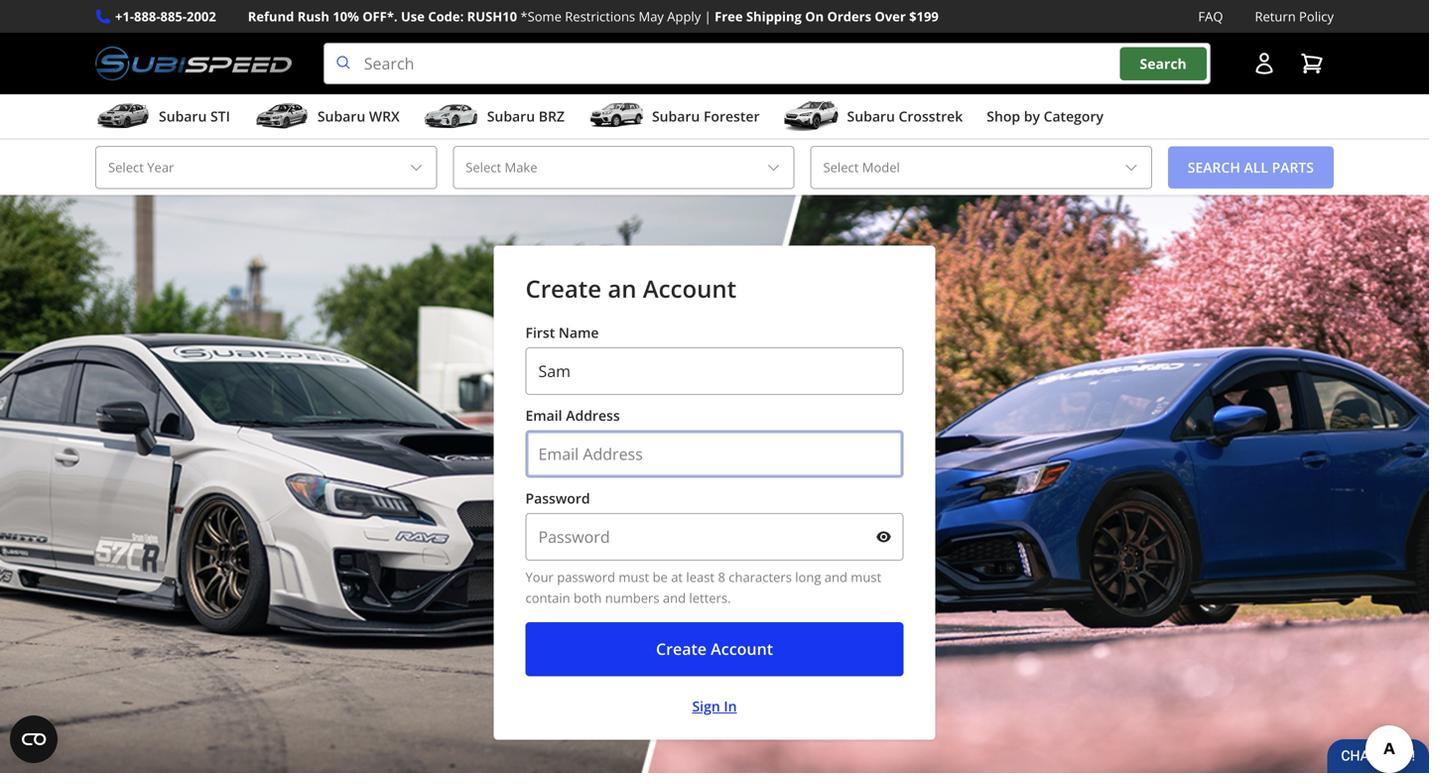 Task type: describe. For each thing, give the bounding box(es) containing it.
shop by category
[[987, 107, 1104, 126]]

select year image
[[408, 160, 424, 176]]

1 must from the left
[[619, 568, 649, 586]]

Select Year button
[[95, 146, 437, 189]]

a collage of action shots of vehicles image
[[0, 195, 1429, 773]]

2 must from the left
[[851, 568, 881, 586]]

rush
[[297, 7, 329, 25]]

first
[[525, 323, 555, 342]]

sti
[[210, 107, 230, 126]]

subaru brz button
[[424, 98, 565, 138]]

subaru wrx button
[[254, 98, 400, 138]]

subaru forester button
[[588, 98, 760, 138]]

subaru sti button
[[95, 98, 230, 138]]

Select Make button
[[453, 146, 794, 189]]

by
[[1024, 107, 1040, 126]]

both
[[574, 589, 602, 607]]

in
[[724, 697, 737, 716]]

subaru for subaru sti
[[159, 107, 207, 126]]

policy
[[1299, 7, 1334, 25]]

1 vertical spatial and
[[663, 589, 686, 607]]

password
[[557, 568, 615, 586]]

password
[[525, 489, 590, 508]]

8
[[718, 568, 725, 586]]

an
[[608, 273, 637, 305]]

Email Address text field
[[525, 430, 904, 478]]

a subaru brz thumbnail image image
[[424, 101, 479, 131]]

crosstrek
[[899, 107, 963, 126]]

create an account
[[525, 273, 736, 305]]

on
[[805, 7, 824, 25]]

rush10
[[467, 7, 517, 25]]

long
[[795, 568, 821, 586]]

subaru wrx
[[317, 107, 400, 126]]

create for create account
[[656, 638, 707, 660]]

a subaru sti thumbnail image image
[[95, 101, 151, 131]]

refund
[[248, 7, 294, 25]]

numbers
[[605, 589, 659, 607]]

return
[[1255, 7, 1296, 25]]

off*.
[[362, 7, 398, 25]]

$199
[[909, 7, 939, 25]]

category
[[1044, 107, 1104, 126]]

address
[[566, 406, 620, 425]]

faq
[[1198, 7, 1223, 25]]

code:
[[428, 7, 464, 25]]

subaru sti
[[159, 107, 230, 126]]

subispeed logo image
[[95, 43, 292, 84]]

brz
[[539, 107, 565, 126]]

0 vertical spatial and
[[824, 568, 847, 586]]

2002
[[187, 7, 216, 25]]

may
[[639, 7, 664, 25]]

subaru for subaru crosstrek
[[847, 107, 895, 126]]

select model image
[[1123, 160, 1139, 176]]

over
[[875, 7, 906, 25]]

return policy link
[[1255, 6, 1334, 27]]

a subaru forester thumbnail image image
[[588, 101, 644, 131]]

select make image
[[766, 160, 782, 176]]

*some
[[520, 7, 562, 25]]

885-
[[160, 7, 187, 25]]

forester
[[704, 107, 760, 126]]

refund rush 10% off*. use code: rush10 *some restrictions may apply | free shipping on orders over $199
[[248, 7, 939, 25]]

account inside "button"
[[711, 638, 773, 660]]

characters
[[729, 568, 792, 586]]

restrictions
[[565, 7, 635, 25]]

create account
[[656, 638, 773, 660]]



Task type: locate. For each thing, give the bounding box(es) containing it.
must
[[619, 568, 649, 586], [851, 568, 881, 586]]

+1-888-885-2002 link
[[115, 6, 216, 27]]

create inside create account "button"
[[656, 638, 707, 660]]

subaru right a subaru crosstrek thumbnail image
[[847, 107, 895, 126]]

subaru crosstrek button
[[784, 98, 963, 138]]

|
[[704, 7, 711, 25]]

apply
[[667, 7, 701, 25]]

and right long
[[824, 568, 847, 586]]

contain
[[525, 589, 570, 607]]

orders
[[827, 7, 871, 25]]

subaru for subaru brz
[[487, 107, 535, 126]]

+1-
[[115, 7, 134, 25]]

0 vertical spatial create
[[525, 273, 602, 305]]

1 subaru from the left
[[159, 107, 207, 126]]

subaru forester
[[652, 107, 760, 126]]

0 vertical spatial account
[[643, 273, 736, 305]]

subaru left forester at top
[[652, 107, 700, 126]]

1 vertical spatial account
[[711, 638, 773, 660]]

4 subaru from the left
[[652, 107, 700, 126]]

subaru inside dropdown button
[[847, 107, 895, 126]]

subaru left wrx in the left top of the page
[[317, 107, 365, 126]]

your
[[525, 568, 554, 586]]

sign in
[[692, 697, 737, 716]]

email address
[[525, 406, 620, 425]]

5 subaru from the left
[[847, 107, 895, 126]]

Password password field
[[525, 513, 904, 561]]

create account button
[[525, 622, 904, 676]]

and
[[824, 568, 847, 586], [663, 589, 686, 607]]

email
[[525, 406, 562, 425]]

subaru left brz
[[487, 107, 535, 126]]

3 subaru from the left
[[487, 107, 535, 126]]

0 horizontal spatial create
[[525, 273, 602, 305]]

create up first name on the top left
[[525, 273, 602, 305]]

must up numbers
[[619, 568, 649, 586]]

account up in
[[711, 638, 773, 660]]

create for create an account
[[525, 273, 602, 305]]

shop by category button
[[987, 98, 1104, 138]]

1 vertical spatial create
[[656, 638, 707, 660]]

First Name text field
[[525, 347, 904, 395]]

shipping
[[746, 7, 802, 25]]

name
[[559, 323, 599, 342]]

10%
[[333, 7, 359, 25]]

least
[[686, 568, 715, 586]]

Select Model button
[[810, 146, 1152, 189]]

return policy
[[1255, 7, 1334, 25]]

a subaru wrx thumbnail image image
[[254, 101, 310, 131]]

must down toggle password visibility image
[[851, 568, 881, 586]]

search button
[[1120, 47, 1207, 80]]

a subaru crosstrek thumbnail image image
[[784, 101, 839, 131]]

1 horizontal spatial must
[[851, 568, 881, 586]]

subaru
[[159, 107, 207, 126], [317, 107, 365, 126], [487, 107, 535, 126], [652, 107, 700, 126], [847, 107, 895, 126]]

sign
[[692, 697, 720, 716]]

button image
[[1252, 52, 1276, 76]]

your password must be at least 8 characters long and must contain both numbers and letters.
[[525, 568, 881, 607]]

account right an
[[643, 273, 736, 305]]

+1-888-885-2002
[[115, 7, 216, 25]]

create
[[525, 273, 602, 305], [656, 638, 707, 660]]

shop
[[987, 107, 1020, 126]]

open widget image
[[10, 716, 58, 763]]

0 horizontal spatial and
[[663, 589, 686, 607]]

search
[[1140, 54, 1187, 73]]

1 horizontal spatial create
[[656, 638, 707, 660]]

subaru for subaru wrx
[[317, 107, 365, 126]]

and down "at"
[[663, 589, 686, 607]]

account
[[643, 273, 736, 305], [711, 638, 773, 660]]

2 subaru from the left
[[317, 107, 365, 126]]

letters.
[[689, 589, 731, 607]]

888-
[[134, 7, 160, 25]]

search input field
[[323, 43, 1211, 84]]

sign in link
[[692, 696, 737, 716]]

subaru left sti
[[159, 107, 207, 126]]

1 horizontal spatial and
[[824, 568, 847, 586]]

first name
[[525, 323, 599, 342]]

free
[[715, 7, 743, 25]]

at
[[671, 568, 683, 586]]

subaru for subaru forester
[[652, 107, 700, 126]]

subaru crosstrek
[[847, 107, 963, 126]]

be
[[653, 568, 668, 586]]

use
[[401, 7, 425, 25]]

0 horizontal spatial must
[[619, 568, 649, 586]]

subaru inside "dropdown button"
[[652, 107, 700, 126]]

subaru brz
[[487, 107, 565, 126]]

toggle password visibility image
[[876, 529, 892, 545]]

wrx
[[369, 107, 400, 126]]

faq link
[[1198, 6, 1223, 27]]

create down letters.
[[656, 638, 707, 660]]



Task type: vqa. For each thing, say whether or not it's contained in the screenshot.
Refund on the left of page
yes



